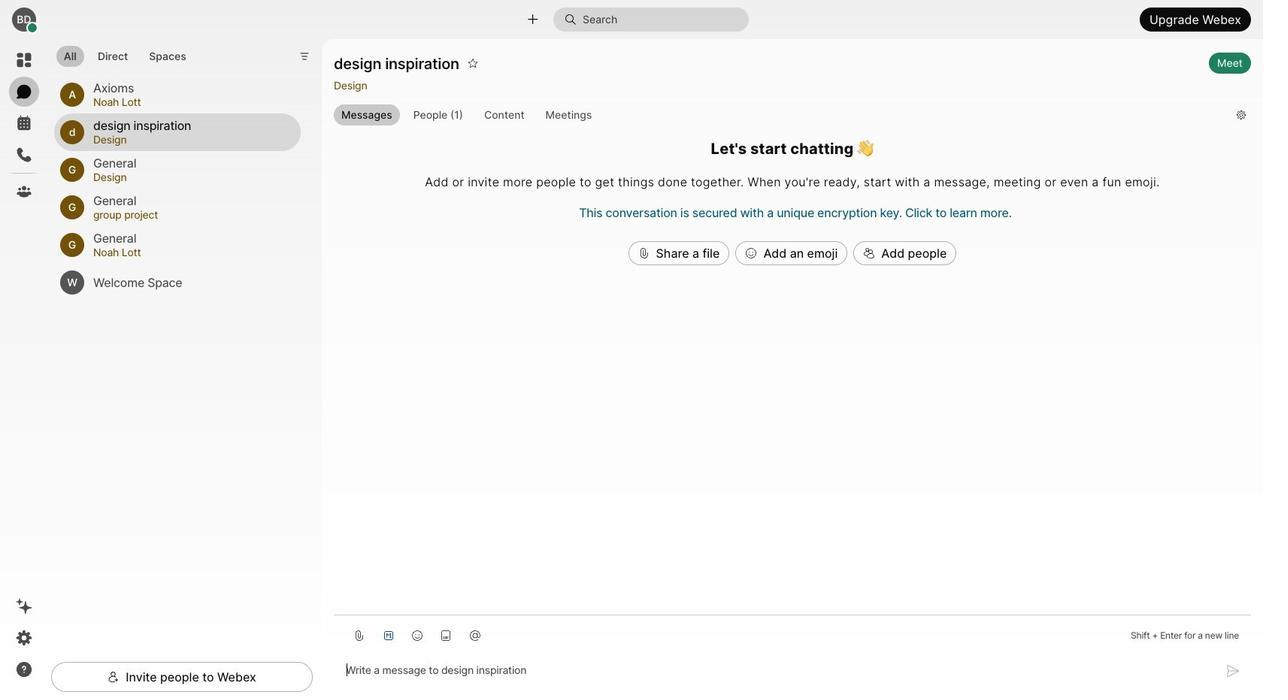 Task type: describe. For each thing, give the bounding box(es) containing it.
3 general list item from the top
[[54, 226, 301, 264]]

1 general list item from the top
[[54, 151, 301, 189]]

group project element
[[93, 207, 283, 223]]

welcome space list item
[[54, 264, 301, 301]]

noah lott element for axioms list item
[[93, 94, 283, 110]]



Task type: vqa. For each thing, say whether or not it's contained in the screenshot.
Name the team (required) TEXT BOX
no



Task type: locate. For each thing, give the bounding box(es) containing it.
design element up group project element
[[93, 169, 283, 186]]

design element
[[93, 131, 283, 148], [93, 169, 283, 186]]

2 noah lott element from the top
[[93, 244, 283, 261]]

noah lott element up the design inspiration list item
[[93, 94, 283, 110]]

noah lott element for first general list item from the bottom of the page
[[93, 244, 283, 261]]

0 vertical spatial noah lott element
[[93, 94, 283, 110]]

2 general list item from the top
[[54, 189, 301, 226]]

1 noah lott element from the top
[[93, 94, 283, 110]]

design element inside list item
[[93, 131, 283, 148]]

group
[[334, 105, 1225, 126]]

design element inside general list item
[[93, 169, 283, 186]]

1 design element from the top
[[93, 131, 283, 148]]

noah lott element
[[93, 94, 283, 110], [93, 244, 283, 261]]

navigation
[[0, 39, 48, 699]]

design inspiration list item
[[54, 113, 301, 151]]

design element for the design inspiration list item
[[93, 131, 283, 148]]

2 design element from the top
[[93, 169, 283, 186]]

1 vertical spatial design element
[[93, 169, 283, 186]]

design element down axioms list item
[[93, 131, 283, 148]]

0 vertical spatial design element
[[93, 131, 283, 148]]

noah lott element inside axioms list item
[[93, 94, 283, 110]]

webex tab list
[[9, 45, 39, 207]]

general list item
[[54, 151, 301, 189], [54, 189, 301, 226], [54, 226, 301, 264]]

1 vertical spatial noah lott element
[[93, 244, 283, 261]]

design element for third general list item from the bottom
[[93, 169, 283, 186]]

noah lott element up welcome space list item
[[93, 244, 283, 261]]

message composer toolbar element
[[334, 616, 1252, 651]]

axioms list item
[[54, 76, 301, 113]]

tab list
[[53, 37, 198, 72]]



